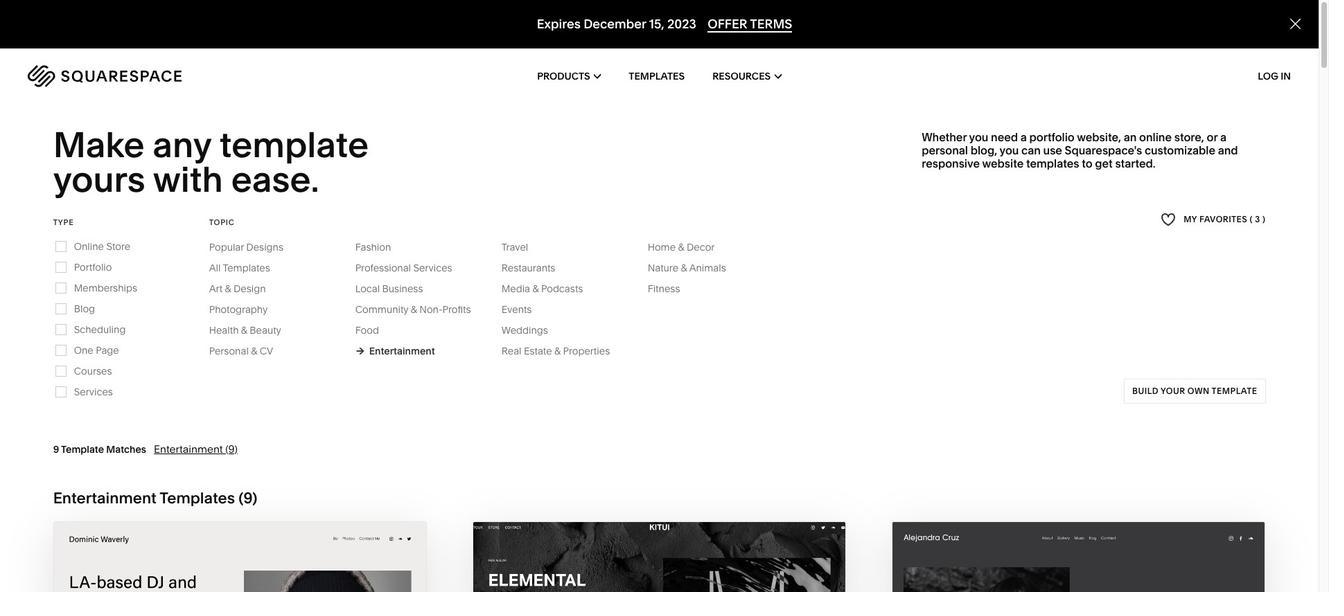 Task type: describe. For each thing, give the bounding box(es) containing it.
health & beauty link
[[209, 324, 295, 337]]

responsive
[[922, 157, 980, 171]]

in
[[1281, 70, 1291, 82]]

templates link
[[629, 49, 685, 104]]

real
[[502, 345, 521, 357]]

make any template yours with ease. main content
[[0, 0, 1329, 592]]

decor
[[687, 241, 715, 253]]

3
[[1255, 214, 1260, 225]]

all templates
[[209, 262, 270, 274]]

9 template matches
[[53, 443, 146, 456]]

health
[[209, 324, 239, 337]]

log             in
[[1258, 70, 1291, 82]]

community & non-profits
[[355, 303, 471, 316]]

fitness
[[648, 283, 680, 295]]

cruz image
[[893, 522, 1265, 592]]

kitui image
[[473, 522, 845, 592]]

products
[[537, 70, 590, 82]]

local business
[[355, 283, 423, 295]]

non-
[[419, 303, 443, 316]]

an
[[1124, 130, 1137, 144]]

photography link
[[209, 303, 282, 316]]

( for 9
[[238, 489, 243, 508]]

customizable
[[1145, 143, 1215, 157]]

all
[[209, 262, 221, 274]]

food link
[[355, 324, 393, 337]]

online
[[1139, 130, 1172, 144]]

matches
[[106, 443, 146, 456]]

templates
[[1026, 157, 1079, 171]]

entertainment for entertainment
[[369, 345, 435, 357]]

offer terms link
[[708, 16, 792, 33]]

) for entertainment templates ( 9 )
[[252, 489, 257, 508]]

2 a from the left
[[1220, 130, 1227, 144]]

business
[[382, 283, 423, 295]]

website,
[[1077, 130, 1121, 144]]

build your own template button
[[1124, 379, 1266, 404]]

december
[[584, 16, 646, 32]]

waverly image
[[54, 522, 426, 592]]

topic
[[209, 217, 235, 227]]

portfolio
[[1029, 130, 1075, 144]]

offer terms
[[708, 16, 792, 32]]

1 horizontal spatial you
[[1000, 143, 1019, 157]]

expires
[[537, 16, 581, 32]]

blog,
[[971, 143, 997, 157]]

& right estate
[[554, 345, 561, 357]]

photography
[[209, 303, 268, 316]]

squarespace's
[[1065, 143, 1142, 157]]

template inside button
[[1212, 386, 1257, 396]]

whether
[[922, 130, 967, 144]]

yours
[[53, 158, 145, 201]]

scheduling
[[74, 323, 126, 336]]

events link
[[502, 303, 546, 316]]

portfolio
[[74, 261, 112, 274]]

log
[[1258, 70, 1278, 82]]

design
[[234, 283, 266, 295]]

home
[[648, 241, 676, 253]]

make
[[53, 123, 144, 166]]

media & podcasts link
[[502, 283, 597, 295]]

favorites
[[1199, 214, 1247, 225]]

1 vertical spatial 9
[[243, 489, 252, 508]]

type
[[53, 217, 74, 227]]

animals
[[689, 262, 726, 274]]

1 horizontal spatial services
[[413, 262, 452, 274]]

my favorites ( 3 ) link
[[1161, 211, 1266, 229]]

need
[[991, 130, 1018, 144]]

nature & animals
[[648, 262, 726, 274]]

0 horizontal spatial services
[[74, 386, 113, 398]]

templates for all templates
[[223, 262, 270, 274]]

(9)
[[225, 443, 238, 456]]

) for my favorites ( 3 )
[[1262, 214, 1266, 225]]

page
[[96, 344, 119, 357]]

any
[[153, 123, 211, 166]]

profits
[[442, 303, 471, 316]]

your
[[1161, 386, 1185, 396]]

professional services link
[[355, 262, 466, 274]]

whether you need a portfolio website, an online store, or a personal blog, you can use squarespace's customizable and responsive website templates to get started.
[[922, 130, 1238, 171]]

personal
[[922, 143, 968, 157]]

products button
[[537, 49, 601, 104]]

estate
[[524, 345, 552, 357]]

squarespace logo image
[[28, 65, 182, 87]]

cv
[[260, 345, 273, 357]]

restaurants
[[502, 262, 555, 274]]

own
[[1187, 386, 1209, 396]]

can
[[1021, 143, 1041, 157]]



Task type: vqa. For each thing, say whether or not it's contained in the screenshot.
'Resources'
yes



Task type: locate. For each thing, give the bounding box(es) containing it.
entertainment for entertainment templates ( 9 )
[[53, 489, 156, 508]]

art
[[209, 283, 222, 295]]

0 vertical spatial 9
[[53, 443, 59, 456]]

you
[[969, 130, 988, 144], [1000, 143, 1019, 157]]

services down courses
[[74, 386, 113, 398]]

& for podcasts
[[532, 283, 539, 295]]

template
[[219, 123, 369, 166], [1212, 386, 1257, 396]]

( inside my favorites ( 3 ) link
[[1250, 214, 1253, 225]]

personal & cv
[[209, 345, 273, 357]]

& for non-
[[411, 303, 417, 316]]

1 vertical spatial services
[[74, 386, 113, 398]]

entertainment (9)
[[154, 443, 238, 456]]

art & design link
[[209, 283, 280, 295]]

courses
[[74, 365, 112, 378]]

template inside make any template yours with ease.
[[219, 123, 369, 166]]

0 horizontal spatial you
[[969, 130, 988, 144]]

or
[[1207, 130, 1218, 144]]

1 vertical spatial entertainment
[[154, 443, 223, 456]]

popular designs link
[[209, 241, 297, 253]]

get
[[1095, 157, 1113, 171]]

restaurants link
[[502, 262, 569, 274]]

one page
[[74, 344, 119, 357]]

store,
[[1174, 130, 1204, 144]]

resources
[[712, 70, 771, 82]]

0 horizontal spatial template
[[219, 123, 369, 166]]

a right need
[[1021, 130, 1027, 144]]

to
[[1082, 157, 1093, 171]]

fashion link
[[355, 241, 405, 253]]

local business link
[[355, 283, 437, 295]]

2023
[[667, 16, 696, 32]]

0 vertical spatial services
[[413, 262, 452, 274]]

media & podcasts
[[502, 283, 583, 295]]

templates down 15, at the top of the page
[[629, 70, 685, 82]]

real estate & properties link
[[502, 345, 624, 357]]

(
[[1250, 214, 1253, 225], [238, 489, 243, 508]]

weddings link
[[502, 324, 562, 337]]

1 vertical spatial (
[[238, 489, 243, 508]]

1 a from the left
[[1021, 130, 1027, 144]]

website
[[982, 157, 1024, 171]]

real estate & properties
[[502, 345, 610, 357]]

templates down popular designs
[[223, 262, 270, 274]]

1 horizontal spatial a
[[1220, 130, 1227, 144]]

0 horizontal spatial )
[[252, 489, 257, 508]]

0 vertical spatial templates
[[629, 70, 685, 82]]

2 vertical spatial entertainment
[[53, 489, 156, 508]]

) up waverly image
[[252, 489, 257, 508]]

entertainment templates ( 9 )
[[53, 489, 257, 508]]

use
[[1043, 143, 1062, 157]]

properties
[[563, 345, 610, 357]]

services
[[413, 262, 452, 274], [74, 386, 113, 398]]

build your own template
[[1132, 386, 1257, 396]]

& for cv
[[251, 345, 257, 357]]

( for 3
[[1250, 214, 1253, 225]]

professional
[[355, 262, 411, 274]]

media
[[502, 283, 530, 295]]

9 left template
[[53, 443, 59, 456]]

0 horizontal spatial 9
[[53, 443, 59, 456]]

1 horizontal spatial template
[[1212, 386, 1257, 396]]

entertainment (9) link
[[154, 443, 238, 456]]

home & decor link
[[648, 241, 729, 253]]

personal & cv link
[[209, 345, 287, 357]]

you left need
[[969, 130, 988, 144]]

0 vertical spatial entertainment
[[369, 345, 435, 357]]

& for animals
[[681, 262, 687, 274]]

health & beauty
[[209, 324, 281, 337]]

log             in link
[[1258, 70, 1291, 82]]

popular
[[209, 241, 244, 253]]

templates
[[629, 70, 685, 82], [223, 262, 270, 274], [160, 489, 235, 508]]

& right health
[[241, 324, 247, 337]]

blog
[[74, 303, 95, 315]]

templates for entertainment templates ( 9 )
[[160, 489, 235, 508]]

& right art
[[225, 283, 231, 295]]

community & non-profits link
[[355, 303, 485, 316]]

& for beauty
[[241, 324, 247, 337]]

& for decor
[[678, 241, 684, 253]]

0 vertical spatial (
[[1250, 214, 1253, 225]]

& right nature
[[681, 262, 687, 274]]

memberships
[[74, 282, 137, 294]]

entertainment down the 9 template matches
[[53, 489, 156, 508]]

food
[[355, 324, 379, 337]]

& left cv
[[251, 345, 257, 357]]

fitness link
[[648, 283, 694, 295]]

& for design
[[225, 283, 231, 295]]

expires december 15, 2023
[[537, 16, 696, 32]]

1 horizontal spatial )
[[1262, 214, 1266, 225]]

template
[[61, 443, 104, 456]]

2 vertical spatial templates
[[160, 489, 235, 508]]

templates down entertainment (9)
[[160, 489, 235, 508]]

services up business
[[413, 262, 452, 274]]

professional services
[[355, 262, 452, 274]]

1 horizontal spatial (
[[1250, 214, 1253, 225]]

nature & animals link
[[648, 262, 740, 274]]

fashion
[[355, 241, 391, 253]]

0 horizontal spatial a
[[1021, 130, 1027, 144]]

art & design
[[209, 283, 266, 295]]

home & decor
[[648, 241, 715, 253]]

all templates link
[[209, 262, 284, 274]]

( up waverly image
[[238, 489, 243, 508]]

0 horizontal spatial (
[[238, 489, 243, 508]]

weddings
[[502, 324, 548, 337]]

) right 3
[[1262, 214, 1266, 225]]

nature
[[648, 262, 678, 274]]

& right home
[[678, 241, 684, 253]]

events
[[502, 303, 532, 316]]

build
[[1132, 386, 1159, 396]]

my
[[1184, 214, 1197, 225]]

9
[[53, 443, 59, 456], [243, 489, 252, 508]]

popular designs
[[209, 241, 283, 253]]

1 vertical spatial )
[[252, 489, 257, 508]]

travel link
[[502, 241, 542, 253]]

personal
[[209, 345, 249, 357]]

1 vertical spatial template
[[1212, 386, 1257, 396]]

designs
[[246, 241, 283, 253]]

9 up waverly image
[[243, 489, 252, 508]]

entertainment down food link on the bottom of the page
[[369, 345, 435, 357]]

offer
[[708, 16, 747, 32]]

my favorites ( 3 )
[[1184, 214, 1266, 225]]

& left non-
[[411, 303, 417, 316]]

1 horizontal spatial 9
[[243, 489, 252, 508]]

podcasts
[[541, 283, 583, 295]]

a right or
[[1220, 130, 1227, 144]]

1 vertical spatial templates
[[223, 262, 270, 274]]

entertainment left (9)
[[154, 443, 223, 456]]

squarespace logo link
[[28, 65, 280, 87]]

0 vertical spatial )
[[1262, 214, 1266, 225]]

store
[[106, 240, 130, 253]]

entertainment link
[[355, 345, 435, 357]]

with
[[153, 158, 223, 201]]

& right media
[[532, 283, 539, 295]]

( left 3
[[1250, 214, 1253, 225]]

you left can
[[1000, 143, 1019, 157]]

ease.
[[231, 158, 319, 201]]

0 vertical spatial template
[[219, 123, 369, 166]]

entertainment for entertainment (9)
[[154, 443, 223, 456]]



